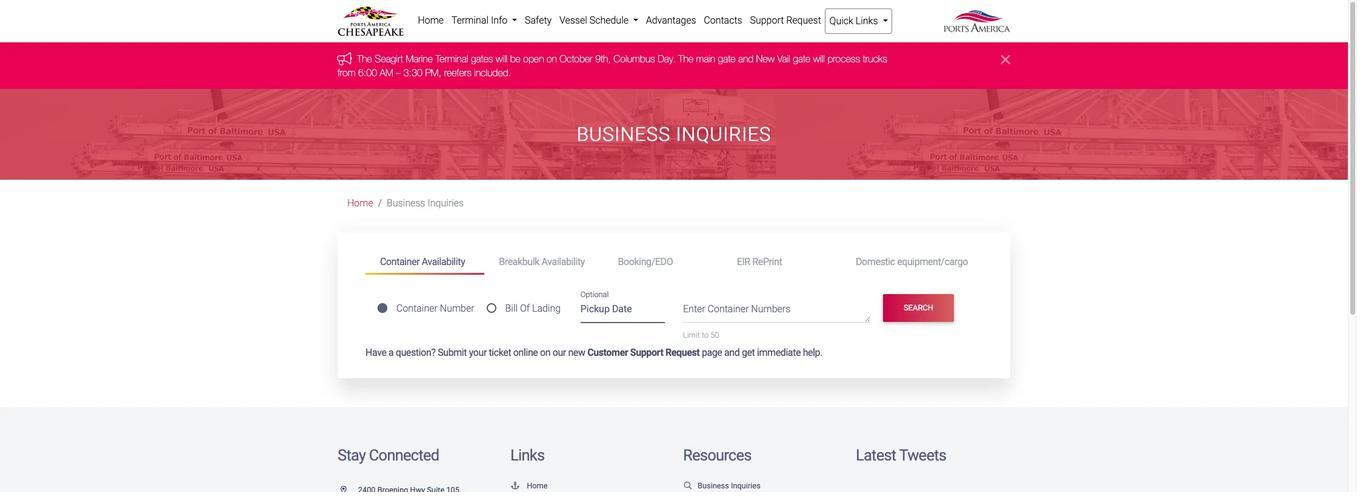 Task type: locate. For each thing, give the bounding box(es) containing it.
and left new
[[738, 54, 754, 65]]

and
[[738, 54, 754, 65], [725, 347, 740, 359]]

request
[[787, 15, 822, 26], [666, 347, 700, 359]]

links right the quick
[[856, 15, 878, 27]]

close image
[[1002, 52, 1011, 67]]

will
[[496, 54, 508, 65], [813, 54, 825, 65]]

1 horizontal spatial the
[[679, 54, 694, 65]]

the
[[357, 54, 372, 65], [679, 54, 694, 65]]

0 horizontal spatial support
[[630, 347, 664, 359]]

booking/edo
[[618, 256, 673, 268]]

search
[[904, 304, 934, 313]]

1 horizontal spatial request
[[787, 15, 822, 26]]

container
[[380, 256, 420, 268], [397, 303, 438, 315], [708, 304, 749, 315]]

1 horizontal spatial home link
[[414, 8, 448, 33]]

october
[[560, 54, 593, 65]]

availability up the container number
[[422, 256, 465, 268]]

request left the quick
[[787, 15, 822, 26]]

2 horizontal spatial business
[[698, 482, 729, 491]]

2 vertical spatial business
[[698, 482, 729, 491]]

business
[[577, 123, 671, 146], [387, 198, 425, 209], [698, 482, 729, 491]]

container availability link
[[366, 251, 485, 275]]

1 will from the left
[[496, 54, 508, 65]]

2 horizontal spatial home link
[[511, 482, 548, 491]]

reefers
[[444, 67, 472, 78]]

2 vertical spatial home
[[527, 482, 548, 491]]

bullhorn image
[[338, 52, 357, 65]]

have
[[366, 347, 387, 359]]

domestic equipment/cargo link
[[842, 251, 983, 273]]

vessel schedule link
[[556, 8, 642, 33]]

2 availability from the left
[[542, 256, 585, 268]]

anchor image
[[511, 483, 520, 491]]

home
[[418, 15, 444, 26], [347, 198, 373, 209], [527, 482, 548, 491]]

1 horizontal spatial links
[[856, 15, 878, 27]]

terminal info link
[[448, 8, 521, 33]]

limit to 50
[[683, 331, 719, 340]]

0 vertical spatial terminal
[[452, 15, 489, 26]]

0 horizontal spatial availability
[[422, 256, 465, 268]]

terminal info
[[452, 15, 510, 26]]

0 vertical spatial home
[[418, 15, 444, 26]]

page
[[702, 347, 722, 359]]

online
[[513, 347, 538, 359]]

day.
[[658, 54, 676, 65]]

0 horizontal spatial links
[[511, 447, 545, 465]]

1 vertical spatial links
[[511, 447, 545, 465]]

reprint
[[753, 256, 782, 268]]

vessel schedule
[[560, 15, 631, 26]]

0 vertical spatial on
[[547, 54, 557, 65]]

container number
[[397, 303, 475, 315]]

breakbulk availability link
[[485, 251, 604, 273]]

terminal left info at the left top of page
[[452, 15, 489, 26]]

2 vertical spatial business inquiries
[[698, 482, 761, 491]]

submit
[[438, 347, 467, 359]]

customer support request link
[[588, 347, 700, 359]]

2 vertical spatial home link
[[511, 482, 548, 491]]

on
[[547, 54, 557, 65], [540, 347, 551, 359]]

domestic equipment/cargo
[[856, 256, 968, 268]]

bill of lading
[[505, 303, 561, 315]]

container left number
[[397, 303, 438, 315]]

0 horizontal spatial home link
[[347, 198, 373, 209]]

our
[[553, 347, 566, 359]]

open
[[523, 54, 544, 65]]

advantages
[[646, 15, 696, 26]]

domestic
[[856, 256, 895, 268]]

of
[[520, 303, 530, 315]]

on right open
[[547, 54, 557, 65]]

0 vertical spatial links
[[856, 15, 878, 27]]

home link
[[414, 8, 448, 33], [347, 198, 373, 209], [511, 482, 548, 491]]

container availability
[[380, 256, 465, 268]]

gate right the main
[[718, 54, 736, 65]]

support right customer
[[630, 347, 664, 359]]

gates
[[471, 54, 493, 65]]

0 horizontal spatial gate
[[718, 54, 736, 65]]

eir reprint
[[737, 256, 782, 268]]

50
[[711, 331, 719, 340]]

breakbulk
[[499, 256, 540, 268]]

the up 6:00
[[357, 54, 372, 65]]

1 vertical spatial support
[[630, 347, 664, 359]]

0 vertical spatial home link
[[414, 8, 448, 33]]

1 vertical spatial terminal
[[436, 54, 468, 65]]

request inside support request link
[[787, 15, 822, 26]]

2 the from the left
[[679, 54, 694, 65]]

0 horizontal spatial home
[[347, 198, 373, 209]]

1 vertical spatial home
[[347, 198, 373, 209]]

number
[[440, 303, 475, 315]]

0 vertical spatial request
[[787, 15, 822, 26]]

gate right vail
[[793, 54, 811, 65]]

gate
[[718, 54, 736, 65], [793, 54, 811, 65]]

availability right breakbulk
[[542, 256, 585, 268]]

links up anchor image
[[511, 447, 545, 465]]

1 horizontal spatial will
[[813, 54, 825, 65]]

0 horizontal spatial the
[[357, 54, 372, 65]]

0 vertical spatial business
[[577, 123, 671, 146]]

search image
[[683, 483, 693, 491]]

1 horizontal spatial support
[[750, 15, 784, 26]]

1 horizontal spatial availability
[[542, 256, 585, 268]]

business inquiries
[[577, 123, 772, 146], [387, 198, 464, 209], [698, 482, 761, 491]]

0 horizontal spatial will
[[496, 54, 508, 65]]

the seagirt marine terminal gates will be open on october 9th, columbus day. the main gate and new vail gate will process trucks from 6:00 am – 3:30 pm, reefers included. link
[[338, 54, 888, 78]]

request down limit
[[666, 347, 700, 359]]

1 vertical spatial business
[[387, 198, 425, 209]]

will left be
[[496, 54, 508, 65]]

support
[[750, 15, 784, 26], [630, 347, 664, 359]]

1 vertical spatial request
[[666, 347, 700, 359]]

the right day.
[[679, 54, 694, 65]]

on left our
[[540, 347, 551, 359]]

container up the container number
[[380, 256, 420, 268]]

main
[[696, 54, 716, 65]]

support up new
[[750, 15, 784, 26]]

the seagirt marine terminal gates will be open on october 9th, columbus day. the main gate and new vail gate will process trucks from 6:00 am – 3:30 pm, reefers included.
[[338, 54, 888, 78]]

2 gate from the left
[[793, 54, 811, 65]]

links
[[856, 15, 878, 27], [511, 447, 545, 465]]

2 horizontal spatial home
[[527, 482, 548, 491]]

new
[[756, 54, 775, 65]]

enter container numbers
[[683, 304, 791, 315]]

business inquiries link
[[683, 482, 761, 491]]

will left process
[[813, 54, 825, 65]]

and inside the seagirt marine terminal gates will be open on october 9th, columbus day. the main gate and new vail gate will process trucks from 6:00 am – 3:30 pm, reefers included.
[[738, 54, 754, 65]]

availability
[[422, 256, 465, 268], [542, 256, 585, 268]]

enter
[[683, 304, 706, 315]]

1 horizontal spatial gate
[[793, 54, 811, 65]]

resources
[[683, 447, 752, 465]]

terminal inside "link"
[[452, 15, 489, 26]]

1 availability from the left
[[422, 256, 465, 268]]

question?
[[396, 347, 436, 359]]

0 vertical spatial and
[[738, 54, 754, 65]]

optional
[[581, 291, 609, 300]]

immediate
[[757, 347, 801, 359]]

trucks
[[863, 54, 888, 65]]

the seagirt marine terminal gates will be open on october 9th, columbus day. the main gate and new vail gate will process trucks from 6:00 am – 3:30 pm, reefers included. alert
[[0, 43, 1349, 89]]

and left get
[[725, 347, 740, 359]]

0 vertical spatial support
[[750, 15, 784, 26]]

from
[[338, 67, 356, 78]]

inquiries
[[676, 123, 772, 146], [428, 198, 464, 209], [731, 482, 761, 491]]

terminal up reefers
[[436, 54, 468, 65]]

be
[[510, 54, 521, 65]]

columbus
[[614, 54, 655, 65]]



Task type: describe. For each thing, give the bounding box(es) containing it.
seagirt
[[375, 54, 403, 65]]

bill
[[505, 303, 518, 315]]

1 gate from the left
[[718, 54, 736, 65]]

1 vertical spatial home link
[[347, 198, 373, 209]]

quick links link
[[825, 8, 892, 34]]

Optional text field
[[581, 300, 665, 324]]

help.
[[803, 347, 823, 359]]

1 horizontal spatial business
[[577, 123, 671, 146]]

advantages link
[[642, 8, 700, 33]]

terminal inside the seagirt marine terminal gates will be open on october 9th, columbus day. the main gate and new vail gate will process trucks from 6:00 am – 3:30 pm, reefers included.
[[436, 54, 468, 65]]

limit
[[683, 331, 700, 340]]

stay connected
[[338, 447, 439, 465]]

on inside the seagirt marine terminal gates will be open on october 9th, columbus day. the main gate and new vail gate will process trucks from 6:00 am – 3:30 pm, reefers included.
[[547, 54, 557, 65]]

Enter Container Numbers text field
[[683, 302, 871, 323]]

3:30
[[404, 67, 423, 78]]

new
[[568, 347, 585, 359]]

quick
[[830, 15, 854, 27]]

breakbulk availability
[[499, 256, 585, 268]]

support request
[[750, 15, 822, 26]]

0 horizontal spatial business
[[387, 198, 425, 209]]

tweets
[[899, 447, 947, 465]]

container for container availability
[[380, 256, 420, 268]]

equipment/cargo
[[897, 256, 968, 268]]

vessel
[[560, 15, 587, 26]]

to
[[702, 331, 709, 340]]

a
[[389, 347, 394, 359]]

process
[[828, 54, 861, 65]]

6:00
[[358, 67, 377, 78]]

availability for container availability
[[422, 256, 465, 268]]

search button
[[883, 295, 955, 323]]

container up 50 on the bottom of the page
[[708, 304, 749, 315]]

1 vertical spatial inquiries
[[428, 198, 464, 209]]

latest
[[856, 447, 896, 465]]

0 vertical spatial business inquiries
[[577, 123, 772, 146]]

latest tweets
[[856, 447, 947, 465]]

info
[[491, 15, 508, 26]]

ticket
[[489, 347, 511, 359]]

support request link
[[746, 8, 825, 33]]

have a question? submit your ticket online on our new customer support request page and get immediate help.
[[366, 347, 823, 359]]

1 vertical spatial and
[[725, 347, 740, 359]]

pm,
[[425, 67, 442, 78]]

your
[[469, 347, 487, 359]]

get
[[742, 347, 755, 359]]

marine
[[406, 54, 433, 65]]

lading
[[532, 303, 561, 315]]

vail
[[778, 54, 791, 65]]

am
[[380, 67, 393, 78]]

9th,
[[595, 54, 611, 65]]

container for container number
[[397, 303, 438, 315]]

numbers
[[751, 304, 791, 315]]

customer
[[588, 347, 628, 359]]

1 the from the left
[[357, 54, 372, 65]]

availability for breakbulk availability
[[542, 256, 585, 268]]

2 will from the left
[[813, 54, 825, 65]]

contacts
[[704, 15, 743, 26]]

booking/edo link
[[604, 251, 723, 273]]

1 vertical spatial on
[[540, 347, 551, 359]]

safety
[[525, 15, 552, 26]]

1 vertical spatial business inquiries
[[387, 198, 464, 209]]

contacts link
[[700, 8, 746, 33]]

0 vertical spatial inquiries
[[676, 123, 772, 146]]

schedule
[[590, 15, 629, 26]]

map marker alt image
[[341, 487, 356, 493]]

quick links
[[830, 15, 881, 27]]

safety link
[[521, 8, 556, 33]]

stay
[[338, 447, 366, 465]]

included.
[[474, 67, 511, 78]]

–
[[396, 67, 401, 78]]

eir
[[737, 256, 751, 268]]

connected
[[369, 447, 439, 465]]

eir reprint link
[[723, 251, 842, 273]]

1 horizontal spatial home
[[418, 15, 444, 26]]

0 horizontal spatial request
[[666, 347, 700, 359]]

2 vertical spatial inquiries
[[731, 482, 761, 491]]



Task type: vqa. For each thing, say whether or not it's contained in the screenshot.
the bottommost Turn
no



